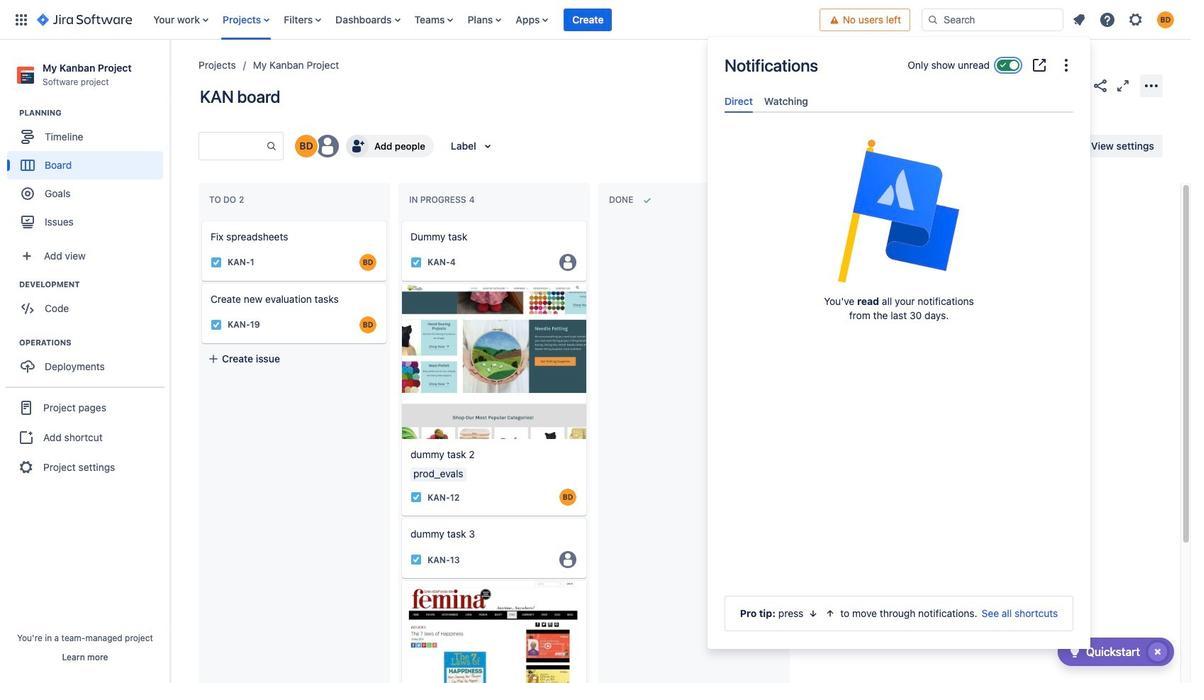 Task type: locate. For each thing, give the bounding box(es) containing it.
heading for the "operations" image
[[19, 337, 170, 348]]

1 horizontal spatial list
[[1067, 7, 1183, 32]]

1 heading from the top
[[19, 107, 170, 119]]

2 vertical spatial heading
[[19, 337, 170, 348]]

heading
[[19, 107, 170, 119], [19, 279, 170, 290], [19, 337, 170, 348]]

search image
[[928, 14, 939, 25]]

create issue image
[[392, 211, 409, 228]]

more actions image
[[1143, 77, 1160, 94]]

group
[[7, 107, 170, 241], [7, 279, 170, 327], [7, 337, 170, 385], [6, 387, 165, 487]]

sidebar navigation image
[[155, 57, 186, 85]]

task image
[[411, 257, 422, 268], [411, 492, 422, 503]]

tab list
[[719, 89, 1080, 113]]

tab panel
[[719, 113, 1080, 126]]

dismiss quickstart image
[[1147, 640, 1170, 663]]

2 vertical spatial task image
[[411, 554, 422, 566]]

list
[[146, 0, 820, 39], [1067, 7, 1183, 32]]

0 vertical spatial task image
[[411, 257, 422, 268]]

1 vertical spatial heading
[[19, 279, 170, 290]]

heading for planning image on the top
[[19, 107, 170, 119]]

appswitcher icon image
[[13, 11, 30, 28]]

settings image
[[1128, 11, 1145, 28]]

1 vertical spatial task image
[[211, 319, 222, 331]]

list item
[[564, 0, 612, 39]]

operations image
[[2, 334, 19, 351]]

0 vertical spatial task image
[[211, 257, 222, 268]]

import image
[[901, 138, 918, 155]]

Search field
[[922, 8, 1064, 31]]

group for planning image on the top
[[7, 107, 170, 241]]

3 heading from the top
[[19, 337, 170, 348]]

sidebar element
[[0, 40, 170, 683]]

dialog
[[708, 37, 1091, 649]]

2 heading from the top
[[19, 279, 170, 290]]

arrow up image
[[825, 608, 837, 619]]

0 vertical spatial heading
[[19, 107, 170, 119]]

in progress element
[[409, 194, 478, 205]]

1 vertical spatial task image
[[411, 492, 422, 503]]

open notifications in a new tab image
[[1031, 57, 1048, 74]]

check image
[[1067, 643, 1084, 660]]

Search this board text field
[[199, 133, 266, 159]]

create issue image
[[192, 211, 209, 228]]

banner
[[0, 0, 1192, 40]]

task image
[[211, 257, 222, 268], [211, 319, 222, 331], [411, 554, 422, 566]]

None search field
[[922, 8, 1064, 31]]

goal image
[[21, 187, 34, 200]]

more image
[[1058, 57, 1075, 74]]

jira software image
[[37, 11, 132, 28], [37, 11, 132, 28]]



Task type: vqa. For each thing, say whether or not it's contained in the screenshot.
CREATE ISSUE icon associated with THE IN PROGRESS element
no



Task type: describe. For each thing, give the bounding box(es) containing it.
development image
[[2, 276, 19, 293]]

add people image
[[349, 138, 366, 155]]

star kan board image
[[1070, 77, 1087, 94]]

arrow down image
[[808, 608, 819, 619]]

group for development icon
[[7, 279, 170, 327]]

enter full screen image
[[1115, 77, 1132, 94]]

primary element
[[9, 0, 820, 39]]

1 task image from the top
[[411, 257, 422, 268]]

notifications image
[[1071, 11, 1088, 28]]

planning image
[[2, 104, 19, 121]]

2 task image from the top
[[411, 492, 422, 503]]

group for the "operations" image
[[7, 337, 170, 385]]

to do element
[[209, 194, 247, 205]]

heading for development icon
[[19, 279, 170, 290]]

0 horizontal spatial list
[[146, 0, 820, 39]]

help image
[[1099, 11, 1116, 28]]

your profile and settings image
[[1158, 11, 1175, 28]]



